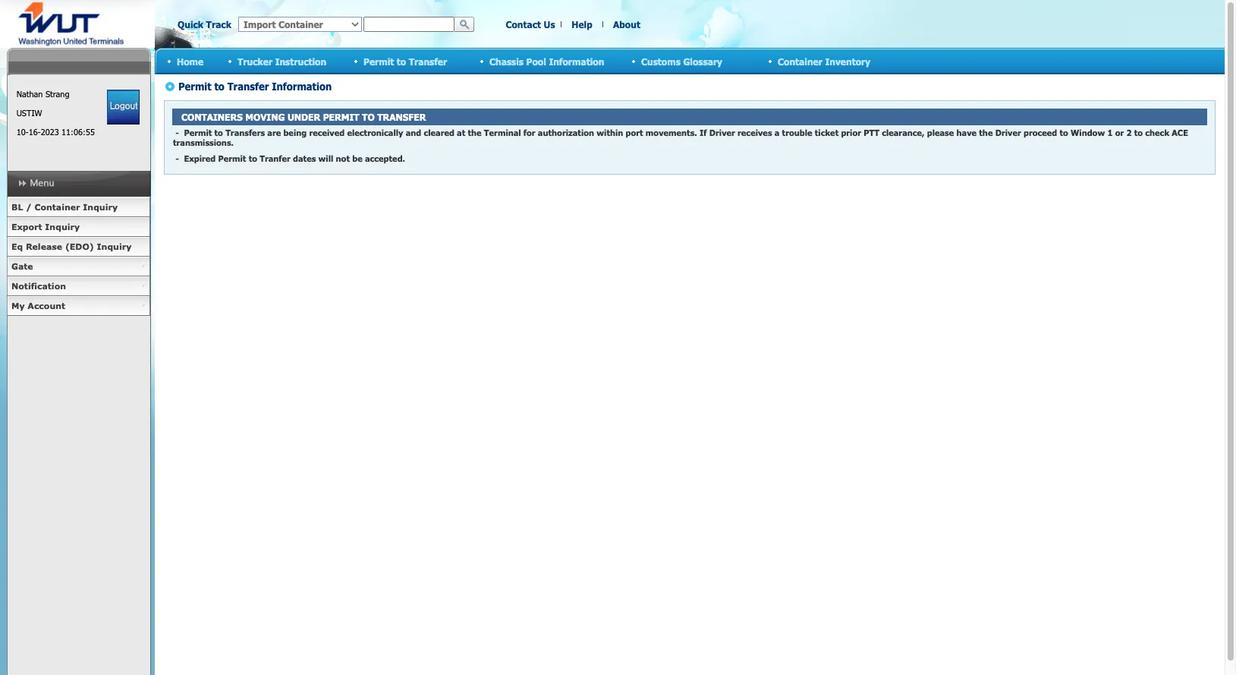 Task type: vqa. For each thing, say whether or not it's contained in the screenshot.
'Container' inside 'BL / Container Inquiry' Link
no



Task type: describe. For each thing, give the bounding box(es) containing it.
trucker
[[238, 56, 273, 66]]

login image
[[107, 90, 140, 125]]

us
[[544, 19, 556, 30]]

my account
[[11, 301, 65, 311]]

(edo)
[[65, 241, 94, 251]]

my account link
[[7, 296, 150, 316]]

my
[[11, 301, 25, 311]]

chassis pool information
[[490, 56, 605, 66]]

2023
[[41, 127, 59, 137]]

permit to transfer
[[364, 56, 447, 66]]

container inventory
[[778, 56, 871, 66]]

inquiry for (edo)
[[97, 241, 132, 251]]

eq release (edo) inquiry
[[11, 241, 132, 251]]

release
[[26, 241, 62, 251]]

contact
[[506, 19, 541, 30]]

0 vertical spatial container
[[778, 56, 823, 66]]

help
[[572, 19, 593, 30]]

instruction
[[275, 56, 327, 66]]

inventory
[[826, 56, 871, 66]]

notification
[[11, 281, 66, 291]]

about link
[[614, 19, 641, 30]]

contact us
[[506, 19, 556, 30]]

home
[[177, 56, 204, 66]]

information
[[549, 56, 605, 66]]

nathan strang
[[16, 89, 69, 99]]

help link
[[572, 19, 593, 30]]

/
[[26, 202, 32, 212]]

about
[[614, 19, 641, 30]]

bl
[[11, 202, 23, 212]]

eq release (edo) inquiry link
[[7, 237, 150, 257]]

ustiw
[[16, 108, 42, 118]]

pool
[[527, 56, 547, 66]]

1 vertical spatial inquiry
[[45, 222, 80, 232]]

trucker instruction
[[238, 56, 327, 66]]

16-
[[29, 127, 41, 137]]

quick
[[178, 19, 204, 30]]

10-
[[16, 127, 29, 137]]



Task type: locate. For each thing, give the bounding box(es) containing it.
transfer
[[409, 56, 447, 66]]

inquiry down 'bl / container inquiry'
[[45, 222, 80, 232]]

customs
[[642, 56, 681, 66]]

inquiry up export inquiry link at left top
[[83, 202, 118, 212]]

0 vertical spatial inquiry
[[83, 202, 118, 212]]

eq
[[11, 241, 23, 251]]

inquiry right (edo)
[[97, 241, 132, 251]]

glossary
[[684, 56, 723, 66]]

export inquiry link
[[7, 217, 150, 237]]

customs glossary
[[642, 56, 723, 66]]

account
[[28, 301, 65, 311]]

gate
[[11, 261, 33, 271]]

1 horizontal spatial container
[[778, 56, 823, 66]]

notification link
[[7, 276, 150, 296]]

container up export inquiry
[[35, 202, 80, 212]]

bl / container inquiry
[[11, 202, 118, 212]]

0 horizontal spatial container
[[35, 202, 80, 212]]

contact us link
[[506, 19, 556, 30]]

track
[[206, 19, 232, 30]]

nathan
[[16, 89, 43, 99]]

container left inventory
[[778, 56, 823, 66]]

1 vertical spatial container
[[35, 202, 80, 212]]

quick track
[[178, 19, 232, 30]]

11:06:55
[[62, 127, 95, 137]]

container
[[778, 56, 823, 66], [35, 202, 80, 212]]

None text field
[[364, 17, 455, 32]]

bl / container inquiry link
[[7, 197, 150, 217]]

inquiry for container
[[83, 202, 118, 212]]

2 vertical spatial inquiry
[[97, 241, 132, 251]]

strang
[[45, 89, 69, 99]]

export
[[11, 222, 42, 232]]

to
[[397, 56, 406, 66]]

inquiry
[[83, 202, 118, 212], [45, 222, 80, 232], [97, 241, 132, 251]]

gate link
[[7, 257, 150, 276]]

chassis
[[490, 56, 524, 66]]

export inquiry
[[11, 222, 80, 232]]

permit
[[364, 56, 394, 66]]

10-16-2023 11:06:55
[[16, 127, 95, 137]]



